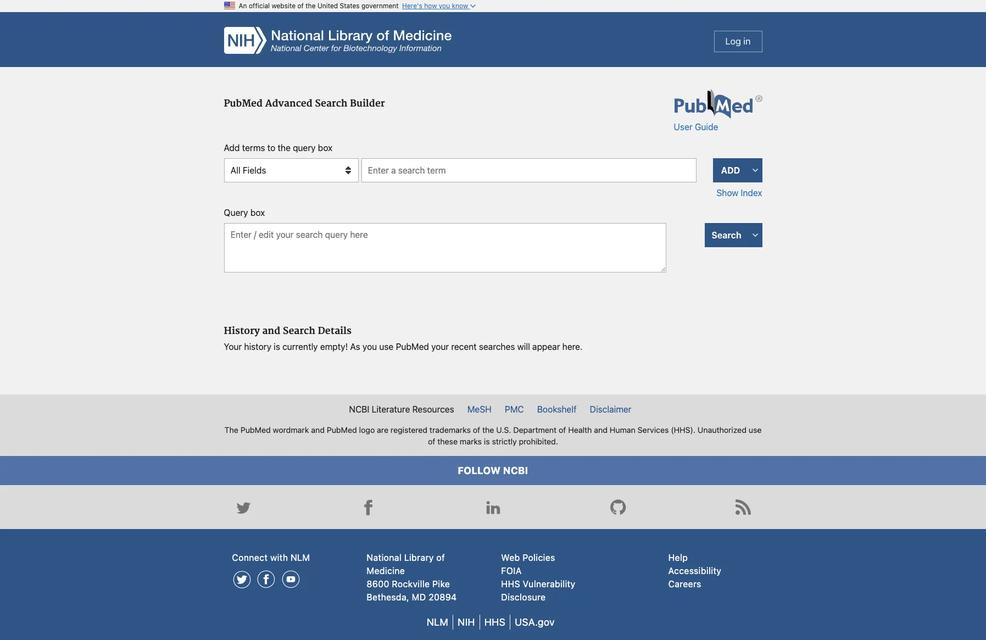 Task type: describe. For each thing, give the bounding box(es) containing it.
pmc link
[[500, 403, 530, 416]]

sm-twitter link
[[232, 570, 251, 589]]

pubmed logo image
[[675, 89, 763, 119]]

show index
[[717, 188, 763, 198]]

strictly
[[492, 437, 517, 446]]

with
[[270, 553, 288, 563]]

twitter image
[[232, 570, 251, 589]]

user guide
[[674, 122, 719, 132]]

advanced
[[265, 98, 313, 110]]

ncbi literature resources
[[349, 405, 454, 415]]

searches
[[479, 342, 515, 352]]

show index link
[[717, 188, 763, 198]]

web policies foia hhs vulnerability disclosure
[[501, 553, 576, 602]]

pubmed right the
[[241, 425, 271, 435]]

log in
[[726, 36, 751, 47]]

here's how you know button
[[402, 2, 476, 10]]

in
[[744, 36, 751, 47]]

vulnerability
[[523, 579, 576, 589]]

resources
[[412, 405, 454, 415]]

official
[[249, 2, 270, 10]]

department
[[514, 425, 557, 435]]

sm-facebook link
[[257, 570, 276, 589]]

github link
[[607, 496, 629, 518]]

health
[[568, 425, 592, 435]]

foia link
[[501, 566, 522, 576]]

pike
[[433, 579, 450, 589]]

twitter image
[[232, 496, 254, 518]]

search for pubmed advanced search builder
[[315, 98, 348, 110]]

marks
[[460, 437, 482, 446]]

1 vertical spatial the
[[278, 143, 291, 153]]

the
[[225, 425, 238, 435]]

pubmed inside history and search details your history is currently empty! as you use pubmed your recent searches will appear here.
[[396, 342, 429, 352]]

your
[[224, 342, 242, 352]]

linkedin link
[[482, 496, 504, 518]]

library
[[404, 553, 434, 563]]

pubmed advanced search builder
[[224, 98, 385, 110]]

hhs inside web policies foia hhs vulnerability disclosure
[[501, 579, 520, 589]]

use inside history and search details your history is currently empty! as you use pubmed your recent searches will appear here.
[[379, 342, 394, 352]]

here's
[[402, 2, 423, 10]]

unauthorized
[[698, 425, 747, 435]]

follow
[[458, 465, 501, 476]]

mesh
[[468, 405, 492, 415]]

and inside history and search details your history is currently empty! as you use pubmed your recent searches will appear here.
[[262, 325, 280, 337]]

search inside search button
[[712, 230, 742, 240]]

index
[[741, 188, 763, 198]]

help accessibility careers
[[669, 553, 722, 589]]

registered
[[391, 425, 428, 435]]

facebook link
[[357, 496, 379, 518]]

20894
[[429, 592, 457, 602]]

bethesda,
[[367, 592, 409, 602]]

is inside history and search details your history is currently empty! as you use pubmed your recent searches will appear here.
[[274, 342, 280, 352]]

1 vertical spatial hhs
[[485, 617, 506, 628]]

log in link
[[714, 31, 763, 52]]

nih
[[458, 617, 475, 628]]

will
[[518, 342, 530, 352]]

government
[[362, 2, 399, 10]]

0 vertical spatial box
[[318, 143, 333, 153]]

appear
[[533, 342, 560, 352]]

connect
[[232, 553, 268, 563]]

search button
[[705, 223, 749, 247]]

log
[[726, 36, 741, 47]]

to
[[267, 143, 275, 153]]

literature
[[372, 405, 410, 415]]

youtube image
[[281, 570, 301, 589]]

of left "these"
[[428, 437, 435, 446]]

history
[[224, 325, 260, 337]]

Query box text field
[[224, 223, 666, 273]]

bookshelf
[[537, 405, 577, 415]]

policies
[[523, 553, 555, 563]]

search for history and search details your history is currently empty! as you use pubmed your recent searches will appear here.
[[283, 325, 315, 337]]

query
[[293, 143, 316, 153]]

facebook image for facebook link
[[357, 496, 379, 518]]

accessibility link
[[669, 566, 722, 576]]

0 horizontal spatial box
[[250, 208, 265, 218]]

(hhs).
[[671, 425, 696, 435]]

nih link
[[458, 617, 475, 628]]

your
[[431, 342, 449, 352]]

states
[[340, 2, 360, 10]]

pubmed left logo at the left bottom of the page
[[327, 425, 357, 435]]

connect with nlm link
[[232, 553, 310, 563]]

md
[[412, 592, 426, 602]]

how
[[424, 2, 437, 10]]

of right website
[[298, 2, 304, 10]]



Task type: locate. For each thing, give the bounding box(es) containing it.
of
[[298, 2, 304, 10], [473, 425, 480, 435], [559, 425, 566, 435], [428, 437, 435, 446], [437, 553, 445, 563]]

user guide link
[[674, 122, 719, 132]]

of right the library
[[437, 553, 445, 563]]

trademarks
[[430, 425, 471, 435]]

2 vertical spatial search
[[283, 325, 315, 337]]

rockville
[[392, 579, 430, 589]]

details
[[318, 325, 352, 337]]

you for of
[[439, 2, 450, 10]]

nih nlm logo image
[[224, 27, 451, 54]]

nlm link
[[427, 617, 449, 628]]

1 vertical spatial nlm
[[427, 617, 449, 628]]

use inside the pubmed wordmark and pubmed logo are registered trademarks of the u.s. department of health and human services (hhs). unauthorized use of these marks is strictly prohibited.
[[749, 425, 762, 435]]

use right as
[[379, 342, 394, 352]]

of left health
[[559, 425, 566, 435]]

here.
[[563, 342, 583, 352]]

as
[[350, 342, 360, 352]]

1 vertical spatial box
[[250, 208, 265, 218]]

nlm down 20894
[[427, 617, 449, 628]]

hhs right nih link
[[485, 617, 506, 628]]

box right the query
[[318, 143, 333, 153]]

add
[[224, 143, 240, 153]]

1 horizontal spatial is
[[484, 437, 490, 446]]

the inside the pubmed wordmark and pubmed logo are registered trademarks of the u.s. department of health and human services (hhs). unauthorized use of these marks is strictly prohibited.
[[483, 425, 494, 435]]

github image
[[607, 496, 629, 518]]

wordmark
[[273, 425, 309, 435]]

know
[[452, 2, 468, 10]]

follow ncbi
[[458, 465, 528, 476]]

history and search details your history is currently empty! as you use pubmed your recent searches will appear here.
[[224, 325, 583, 352]]

search left builder
[[315, 98, 348, 110]]

1 vertical spatial search
[[712, 230, 742, 240]]

1 horizontal spatial the
[[306, 2, 316, 10]]

box
[[318, 143, 333, 153], [250, 208, 265, 218]]

pmc
[[505, 405, 524, 415]]

history
[[244, 342, 271, 352]]

2 vertical spatial the
[[483, 425, 494, 435]]

0 vertical spatial nlm
[[291, 553, 310, 563]]

these
[[438, 437, 458, 446]]

0 vertical spatial search
[[315, 98, 348, 110]]

2 horizontal spatial and
[[594, 425, 608, 435]]

services
[[638, 425, 669, 435]]

8600
[[367, 579, 390, 589]]

the left the united at the top of the page
[[306, 2, 316, 10]]

0 horizontal spatial the
[[278, 143, 291, 153]]

foia
[[501, 566, 522, 576]]

add terms to the query box
[[224, 143, 333, 153]]

help
[[669, 553, 688, 563]]

1 horizontal spatial use
[[749, 425, 762, 435]]

add button
[[713, 158, 749, 182]]

0 vertical spatial facebook image
[[357, 496, 379, 518]]

use right the unauthorized at the bottom right of page
[[749, 425, 762, 435]]

empty!
[[320, 342, 348, 352]]

prohibited.
[[519, 437, 558, 446]]

guide
[[695, 122, 719, 132]]

you inside history and search details your history is currently empty! as you use pubmed your recent searches will appear here.
[[363, 342, 377, 352]]

is inside the pubmed wordmark and pubmed logo are registered trademarks of the u.s. department of health and human services (hhs). unauthorized use of these marks is strictly prohibited.
[[484, 437, 490, 446]]

search
[[315, 98, 348, 110], [712, 230, 742, 240], [283, 325, 315, 337]]

the right to
[[278, 143, 291, 153]]

use
[[379, 342, 394, 352], [749, 425, 762, 435]]

ncbi down strictly at the bottom of the page
[[503, 465, 528, 476]]

0 horizontal spatial and
[[262, 325, 280, 337]]

logo
[[359, 425, 375, 435]]

0 vertical spatial use
[[379, 342, 394, 352]]

0 vertical spatial ncbi
[[349, 405, 370, 415]]

2 horizontal spatial the
[[483, 425, 494, 435]]

blog image
[[732, 496, 754, 518]]

bookshelf link
[[532, 403, 582, 416]]

hhs vulnerability disclosure link
[[501, 579, 576, 602]]

pubmed up terms
[[224, 98, 263, 110]]

the
[[306, 2, 316, 10], [278, 143, 291, 153], [483, 425, 494, 435]]

terms
[[242, 143, 265, 153]]

and right "wordmark" at bottom left
[[311, 425, 325, 435]]

search up "currently"
[[283, 325, 315, 337]]

1 horizontal spatial and
[[311, 425, 325, 435]]

you for details
[[363, 342, 377, 352]]

1 vertical spatial you
[[363, 342, 377, 352]]

facebook image
[[357, 496, 379, 518], [257, 570, 276, 589]]

facebook image for sm-facebook link
[[257, 570, 276, 589]]

pubmed left your
[[396, 342, 429, 352]]

disclaimer
[[590, 405, 632, 415]]

0 horizontal spatial is
[[274, 342, 280, 352]]

and right health
[[594, 425, 608, 435]]

0 vertical spatial is
[[274, 342, 280, 352]]

and up history
[[262, 325, 280, 337]]

national
[[367, 553, 402, 563]]

1 horizontal spatial ncbi
[[503, 465, 528, 476]]

builder
[[350, 98, 385, 110]]

the pubmed wordmark and pubmed logo are registered trademarks of the u.s. department of health and human services (hhs). unauthorized use of these marks is strictly prohibited.
[[225, 425, 762, 446]]

query
[[224, 208, 248, 218]]

search inside history and search details your history is currently empty! as you use pubmed your recent searches will appear here.
[[283, 325, 315, 337]]

twitter link
[[232, 496, 254, 518]]

facebook image up national in the left bottom of the page
[[357, 496, 379, 518]]

hhs down foia link
[[501, 579, 520, 589]]

national library of medicine 8600 rockville pike bethesda, md 20894
[[367, 553, 457, 602]]

hhs
[[501, 579, 520, 589], [485, 617, 506, 628]]

you right how
[[439, 2, 450, 10]]

accessibility
[[669, 566, 722, 576]]

search down show
[[712, 230, 742, 240]]

0 horizontal spatial you
[[363, 342, 377, 352]]

careers link
[[669, 579, 702, 589]]

u.s. flag image
[[224, 0, 235, 11]]

1 horizontal spatial box
[[318, 143, 333, 153]]

are
[[377, 425, 389, 435]]

1 vertical spatial facebook image
[[257, 570, 276, 589]]

currently
[[283, 342, 318, 352]]

an official website of the united states government here's how you know
[[239, 2, 468, 10]]

1 vertical spatial is
[[484, 437, 490, 446]]

of inside national library of medicine 8600 rockville pike bethesda, md 20894
[[437, 553, 445, 563]]

0 vertical spatial you
[[439, 2, 450, 10]]

connect with nlm
[[232, 553, 310, 563]]

is right the marks
[[484, 437, 490, 446]]

sm-youtube link
[[281, 570, 301, 589]]

an
[[239, 2, 247, 10]]

of up the marks
[[473, 425, 480, 435]]

Search Term: search field
[[361, 158, 697, 182]]

medicine
[[367, 566, 405, 576]]

mesh link
[[462, 403, 497, 416]]

disclosure
[[501, 592, 546, 602]]

1 vertical spatial use
[[749, 425, 762, 435]]

ncbi up logo at the left bottom of the page
[[349, 405, 370, 415]]

recent
[[451, 342, 477, 352]]

0 horizontal spatial use
[[379, 342, 394, 352]]

web
[[501, 553, 520, 563]]

is right history
[[274, 342, 280, 352]]

1 horizontal spatial facebook image
[[357, 496, 379, 518]]

1 horizontal spatial nlm
[[427, 617, 449, 628]]

the left u.s.
[[483, 425, 494, 435]]

pubmed
[[224, 98, 263, 110], [396, 342, 429, 352], [241, 425, 271, 435], [327, 425, 357, 435]]

0 vertical spatial the
[[306, 2, 316, 10]]

0 horizontal spatial facebook image
[[257, 570, 276, 589]]

add
[[721, 165, 740, 175]]

None search field
[[361, 158, 697, 182]]

you right as
[[363, 342, 377, 352]]

1 vertical spatial ncbi
[[503, 465, 528, 476]]

box right "query" on the top
[[250, 208, 265, 218]]

0 vertical spatial hhs
[[501, 579, 520, 589]]

0 horizontal spatial nlm
[[291, 553, 310, 563]]

you
[[439, 2, 450, 10], [363, 342, 377, 352]]

1 horizontal spatial you
[[439, 2, 450, 10]]

usa.gov
[[515, 617, 555, 628]]

united
[[318, 2, 338, 10]]

linkedin image
[[482, 496, 504, 518]]

facebook image down the connect with nlm link
[[257, 570, 276, 589]]

disclaimer link
[[585, 403, 637, 416]]

0 horizontal spatial ncbi
[[349, 405, 370, 415]]

nlm right with
[[291, 553, 310, 563]]



Task type: vqa. For each thing, say whether or not it's contained in the screenshot.
Clinical in the filters group
no



